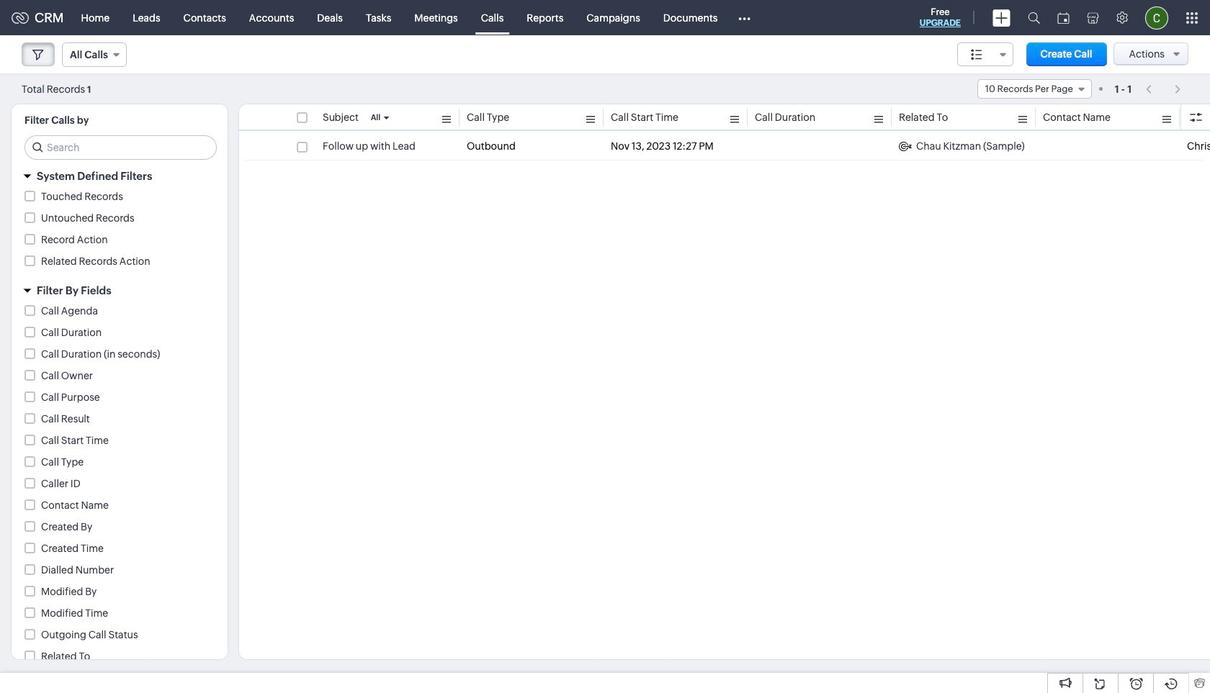 Task type: vqa. For each thing, say whether or not it's contained in the screenshot.
Setup
no



Task type: describe. For each thing, give the bounding box(es) containing it.
calendar image
[[1057, 12, 1070, 23]]

Search text field
[[25, 136, 216, 159]]

search image
[[1028, 12, 1040, 24]]

logo image
[[12, 12, 29, 23]]

size image
[[971, 48, 982, 61]]

create menu image
[[992, 9, 1010, 26]]

create menu element
[[984, 0, 1019, 35]]



Task type: locate. For each thing, give the bounding box(es) containing it.
none field size
[[957, 42, 1013, 66]]

profile image
[[1145, 6, 1168, 29]]

Other Modules field
[[729, 6, 760, 29]]

search element
[[1019, 0, 1049, 35]]

profile element
[[1137, 0, 1177, 35]]

None field
[[62, 42, 127, 67], [957, 42, 1013, 66], [977, 79, 1092, 99], [62, 42, 127, 67], [977, 79, 1092, 99]]

navigation
[[1139, 79, 1188, 99]]



